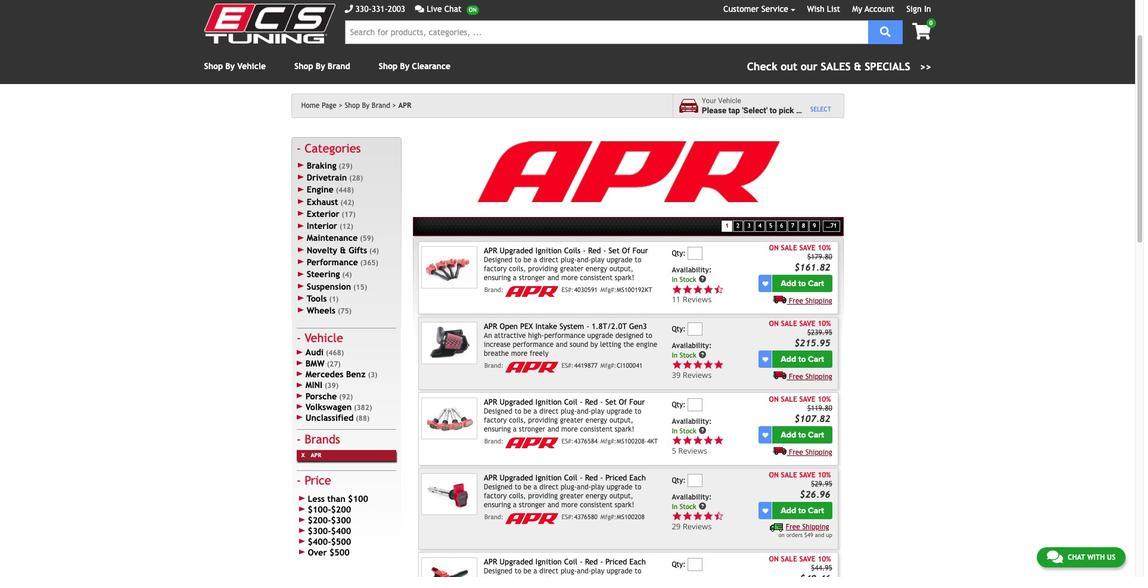 Task type: locate. For each thing, give the bounding box(es) containing it.
red inside apr upgraded ignition coil - red - priced each designed to be a direct plug-and-play upgrade to factory coils, providing greater energy output, ensuring a stronger and more consistent spark!
[[585, 473, 598, 482]]

sale inside on sale save 10% $29.95 $26.96
[[781, 471, 797, 479]]

play inside the apr upgraded ignition coils - red - set of four designed to be a direct plug-and-play upgrade to factory coils, providing greater energy output, ensuring a stronger and more consistent spark!
[[591, 256, 605, 264]]

priced inside apr upgraded ignition coil - red - priced each designed to be a direct plug-and-play upgrade to factory coils, providing greater energy output
[[606, 557, 627, 566]]

apr upgraded ignition coil - red - priced each link down 4376580 in the bottom of the page
[[484, 557, 646, 566]]

shop by clearance
[[379, 61, 451, 71]]

5 reviews
[[672, 445, 708, 456]]

8 link
[[799, 221, 809, 232]]

1 vertical spatial apr upgraded ignition coil - red - priced each link
[[484, 557, 646, 566]]

3 direct from the top
[[540, 483, 559, 491]]

cart for $26.96
[[808, 506, 824, 516]]

2 output, from the top
[[610, 416, 634, 424]]

1 link
[[722, 221, 733, 232]]

(75)
[[338, 307, 352, 315]]

0 vertical spatial stronger
[[519, 274, 546, 282]]

on
[[779, 532, 785, 538]]

add to cart for $107.82
[[781, 430, 824, 440]]

brand: down breathe on the left bottom
[[485, 362, 504, 369]]

10% inside on sale save 10% $239.95 $215.95
[[818, 319, 831, 328]]

save up $44.95
[[800, 555, 816, 563]]

$300
[[331, 515, 351, 525]]

apr inside "brands x apr"
[[311, 452, 321, 459]]

4 stock from the top
[[680, 502, 697, 511]]

star image inside the 5 reviews link
[[714, 435, 724, 446]]

add to cart for $215.95
[[781, 354, 824, 364]]

apr inside the apr upgraded ignition coils - red - set of four designed to be a direct plug-and-play upgrade to factory coils, providing greater energy output, ensuring a stronger and more consistent spark!
[[484, 246, 498, 255]]

star image right the 5 reviews
[[714, 435, 724, 446]]

a inside your vehicle please tap 'select' to pick a vehicle
[[796, 105, 801, 115]]

plug- down apr upgraded ignition coils - red - set of four link
[[561, 256, 577, 264]]

to inside your vehicle please tap 'select' to pick a vehicle
[[770, 105, 777, 115]]

1 vertical spatial performance
[[513, 340, 554, 349]]

29
[[672, 521, 681, 532]]

priced for apr upgraded ignition coil - red - priced each designed to be a direct plug-and-play upgrade to factory coils, providing greater energy output, ensuring a stronger and more consistent spark!
[[606, 473, 627, 482]]

2 plug- from the top
[[561, 407, 577, 416]]

stock for 5
[[680, 427, 697, 435]]

consistent inside the apr upgraded ignition coils - red - set of four designed to be a direct plug-and-play upgrade to factory coils, providing greater energy output, ensuring a stronger and more consistent spark!
[[580, 274, 613, 282]]

3 cart from the top
[[808, 430, 824, 440]]

question sign image for 39 reviews
[[699, 351, 707, 359]]

1 vertical spatial vehicle
[[718, 97, 741, 105]]

es#: for 39 reviews
[[562, 362, 574, 369]]

four for 11 reviews
[[633, 246, 648, 255]]

$400-
[[308, 537, 331, 547]]

2 vertical spatial question sign image
[[699, 426, 707, 435]]

3 add to cart button from the top
[[773, 426, 833, 444]]

shipping for $215.95
[[806, 373, 833, 381]]

$161.82
[[795, 262, 831, 272]]

1 factory from the top
[[484, 265, 507, 273]]

factory right the "es#4376584 - ms100208-4kt - apr upgraded ignition coil - red - set of four - designed to be a direct plug-and-play upgrade to factory coils, providing greater energy output, ensuring a stronger and more consistent spark! - apr - audi volkswagen" "image"
[[484, 416, 507, 424]]

qty: down 11
[[672, 325, 686, 333]]

4 cart from the top
[[808, 506, 824, 516]]

and- up 4376580 in the bottom of the page
[[577, 483, 591, 491]]

set for 5
[[606, 397, 617, 406]]

save for $215.95
[[800, 319, 816, 328]]

plug- inside the apr upgraded ignition coils - red - set of four designed to be a direct plug-and-play upgrade to factory coils, providing greater energy output, ensuring a stronger and more consistent spark!
[[561, 256, 577, 264]]

2 consistent from the top
[[580, 425, 613, 433]]

star image down question sign icon
[[703, 511, 714, 521]]

star image left half star image
[[672, 511, 682, 521]]

5 qty: from the top
[[672, 560, 686, 569]]

ensuring right the "es#4376584 - ms100208-4kt - apr upgraded ignition coil - red - set of four - designed to be a direct plug-and-play upgrade to factory coils, providing greater energy output, ensuring a stronger and more consistent spark! - apr - audi volkswagen" "image"
[[484, 425, 511, 433]]

10% inside on sale save 10% $119.80 $107.82
[[818, 395, 831, 403]]

1 horizontal spatial 5
[[770, 223, 773, 229]]

designed right the "es#4376584 - ms100208-4kt - apr upgraded ignition coil - red - set of four - designed to be a direct plug-and-play upgrade to factory coils, providing greater energy output, ensuring a stronger and more consistent spark! - apr - audi volkswagen" "image"
[[484, 407, 513, 416]]

coil for 29
[[564, 473, 578, 482]]

1 upgraded from the top
[[500, 246, 533, 255]]

1 horizontal spatial (4)
[[369, 247, 379, 255]]

free
[[789, 297, 804, 305], [789, 373, 804, 381], [789, 448, 804, 457], [786, 523, 800, 531]]

factory
[[484, 265, 507, 273], [484, 416, 507, 424], [484, 492, 507, 500], [484, 576, 507, 577]]

add to cart down $215.95
[[781, 354, 824, 364]]

3 brand: from the top
[[485, 438, 504, 445]]

1 vertical spatial consistent
[[580, 425, 613, 433]]

shop for "shop by clearance" link
[[379, 61, 398, 71]]

free for $107.82
[[789, 448, 804, 457]]

availability: up the 11 reviews
[[672, 266, 712, 274]]

2 vertical spatial spark!
[[615, 501, 635, 509]]

1 vertical spatial shop by brand link
[[345, 101, 396, 110]]

add to cart for $26.96
[[781, 506, 824, 516]]

shop by brand up home page link
[[295, 61, 350, 71]]

2 qty: from the top
[[672, 325, 686, 333]]

3 add to wish list image from the top
[[763, 432, 769, 438]]

1 vertical spatial question sign image
[[699, 351, 707, 359]]

2 vertical spatial vehicle
[[305, 331, 343, 345]]

1 vertical spatial stronger
[[519, 425, 546, 433]]

0 horizontal spatial (4)
[[342, 271, 352, 279]]

by for shop by vehicle the shop by brand link
[[316, 61, 325, 71]]

ensuring right es#4030591 - ms100192kt - apr upgraded ignition coils - red - set of four - designed to be a direct plug-and-play upgrade to factory coils, providing greater energy output, ensuring a stronger and more consistent spark! - apr - audi volkswagen image
[[484, 274, 511, 282]]

3 add from the top
[[781, 430, 796, 440]]

consistent inside apr upgraded ignition coil - red - priced each designed to be a direct plug-and-play upgrade to factory coils, providing greater energy output, ensuring a stronger and more consistent spark!
[[580, 501, 613, 509]]

1 coil from the top
[[564, 397, 578, 406]]

(468)
[[326, 349, 344, 357]]

10% up the $179.80
[[818, 244, 831, 252]]

2 ensuring from the top
[[484, 425, 511, 433]]

and inside the apr upgraded ignition coils - red - set of four designed to be a direct plug-and-play upgrade to factory coils, providing greater energy output, ensuring a stronger and more consistent spark!
[[548, 274, 559, 282]]

and- down coils
[[577, 256, 591, 264]]

3 upgraded from the top
[[500, 473, 533, 482]]

apr - corporate logo image down "freely"
[[506, 362, 559, 373]]

consistent inside apr upgraded ignition coil - red - set of four designed to be a direct plug-and-play upgrade to factory coils, providing greater energy output, ensuring a stronger and more consistent spark!
[[580, 425, 613, 433]]

4 add from the top
[[781, 506, 796, 516]]

es#: left 4419877
[[562, 362, 574, 369]]

cart for $107.82
[[808, 430, 824, 440]]

sale
[[781, 244, 797, 252], [781, 319, 797, 328], [781, 395, 797, 403], [781, 471, 797, 479], [781, 555, 797, 563]]

add to cart button for $26.96
[[773, 502, 833, 519]]

1 vertical spatial spark!
[[615, 425, 635, 433]]

in for $107.82
[[672, 427, 678, 435]]

designed right es#4030590 - ms100192 - apr upgraded ignition coil - red - priced each  - designed to be a direct plug-and-play upgrade to factory coils, providing greater energy output, ensuring a stronger and more consistent spark! - apr - audi volkswagen image
[[484, 567, 513, 575]]

5 sale from the top
[[781, 555, 797, 563]]

3 availability: in stock from the top
[[672, 417, 712, 435]]

coil inside apr upgraded ignition coil - red - priced each designed to be a direct plug-and-play upgrade to factory coils, providing greater energy output
[[564, 557, 578, 566]]

3 factory from the top
[[484, 492, 507, 500]]

add for $215.95
[[781, 354, 796, 364]]

qty: down 29
[[672, 560, 686, 569]]

& left gifts
[[340, 245, 346, 255]]

brand: for 29 reviews
[[485, 513, 504, 520]]

4 mfg#: from the top
[[601, 513, 617, 520]]

2 vertical spatial ensuring
[[484, 501, 511, 509]]

stronger inside the apr upgraded ignition coils - red - set of four designed to be a direct plug-and-play upgrade to factory coils, providing greater energy output, ensuring a stronger and more consistent spark!
[[519, 274, 546, 282]]

apr right the "es#4376584 - ms100208-4kt - apr upgraded ignition coil - red - set of four - designed to be a direct plug-and-play upgrade to factory coils, providing greater energy output, ensuring a stronger and more consistent spark! - apr - audi volkswagen" "image"
[[484, 397, 498, 406]]

reviews up question sign icon
[[678, 445, 708, 456]]

chat right the live
[[445, 4, 462, 14]]

3 mfg#: from the top
[[601, 438, 617, 445]]

shop by brand link for shop by vehicle
[[295, 61, 350, 71]]

apr upgraded ignition coil - red - priced each link down 4376584
[[484, 473, 646, 482]]

1 be from the top
[[524, 256, 532, 264]]

upgraded
[[500, 246, 533, 255], [500, 397, 533, 406], [500, 473, 533, 482], [500, 557, 533, 566]]

coil down 4376580 in the bottom of the page
[[564, 557, 578, 566]]

0 vertical spatial add to wish list image
[[763, 281, 769, 287]]

2 add to wish list image from the top
[[763, 356, 769, 362]]

es#4376580 - ms100208 - apr upgraded ignition coil - red - priced each - designed to be a direct plug-and-play upgrade to factory coils, providing greater energy output, ensuring a stronger and more consistent spark! - apr - audi volkswagen image
[[422, 473, 477, 515]]

question sign image for 5 reviews
[[699, 426, 707, 435]]

2 vertical spatial add to wish list image
[[763, 432, 769, 438]]

0 vertical spatial vehicle
[[237, 61, 266, 71]]

free for $161.82
[[789, 297, 804, 305]]

0 vertical spatial question sign image
[[699, 275, 707, 283]]

2 apr - corporate logo image from the top
[[506, 362, 559, 373]]

be inside apr upgraded ignition coil - red - priced each designed to be a direct plug-and-play upgrade to factory coils, providing greater energy output
[[524, 567, 532, 575]]

1 vertical spatial each
[[630, 557, 646, 566]]

shop by brand link up home page link
[[295, 61, 350, 71]]

star image
[[682, 284, 693, 295], [693, 284, 703, 295], [672, 360, 682, 370], [693, 360, 703, 370], [703, 360, 714, 370], [672, 435, 682, 446], [682, 435, 693, 446], [693, 435, 703, 446], [703, 435, 714, 446], [693, 511, 703, 521]]

add down on sale save 10% $239.95 $215.95
[[781, 354, 796, 364]]

set
[[609, 246, 620, 255], [606, 397, 617, 406]]

1 on from the top
[[769, 244, 779, 252]]

add to cart button for $161.82
[[773, 275, 833, 292]]

add to cart button up 'free shipping on orders $49 and up'
[[773, 502, 833, 519]]

availability: in stock for 11
[[672, 266, 712, 284]]

sale inside the on sale save 10% $179.80 $161.82
[[781, 244, 797, 252]]

save for $26.96
[[800, 471, 816, 479]]

$29.95
[[811, 480, 833, 488]]

red down 4376584
[[585, 473, 598, 482]]

1 vertical spatial 5
[[672, 445, 676, 456]]

reviews for 11 reviews
[[683, 294, 712, 305]]

customer service
[[724, 4, 789, 14]]

1 vertical spatial free shipping
[[789, 373, 833, 381]]

None text field
[[688, 322, 703, 336], [688, 398, 703, 411], [688, 558, 703, 571], [688, 322, 703, 336], [688, 398, 703, 411], [688, 558, 703, 571]]

2 horizontal spatial vehicle
[[718, 97, 741, 105]]

5 save from the top
[[800, 555, 816, 563]]

apr right 'es#4376580 - ms100208 - apr upgraded ignition coil - red - priced each - designed to be a direct plug-and-play upgrade to factory coils, providing greater energy output, ensuring a stronger and more consistent spark! - apr - audi volkswagen' image
[[484, 473, 498, 482]]

stock up the 5 reviews
[[680, 427, 697, 435]]

0 vertical spatial ensuring
[[484, 274, 511, 282]]

3 designed from the top
[[484, 483, 513, 491]]

coil inside apr upgraded ignition coil - red - priced each designed to be a direct plug-and-play upgrade to factory coils, providing greater energy output, ensuring a stronger and more consistent spark!
[[564, 473, 578, 482]]

(448)
[[336, 186, 354, 195]]

2 and- from the top
[[577, 407, 591, 416]]

2 5 reviews link from the top
[[672, 445, 724, 456]]

by left clearance
[[400, 61, 410, 71]]

add to wish list image
[[763, 281, 769, 287], [763, 356, 769, 362], [763, 432, 769, 438]]

3 consistent from the top
[[580, 501, 613, 509]]

0 vertical spatial 5
[[770, 223, 773, 229]]

more up 4376584
[[562, 425, 578, 433]]

be inside apr upgraded ignition coil - red - set of four designed to be a direct plug-and-play upgrade to factory coils, providing greater energy output, ensuring a stronger and more consistent spark!
[[524, 407, 532, 416]]

4 designed from the top
[[484, 567, 513, 575]]

3 greater from the top
[[560, 492, 584, 500]]

steering
[[307, 269, 340, 279]]

breathe
[[484, 349, 509, 358]]

stock for 39
[[680, 351, 697, 359]]

in up 39
[[672, 351, 678, 359]]

shipping
[[806, 297, 833, 305], [806, 373, 833, 381], [806, 448, 833, 457], [803, 523, 829, 531]]

direct inside apr upgraded ignition coil - red - set of four designed to be a direct plug-and-play upgrade to factory coils, providing greater energy output, ensuring a stronger and more consistent spark!
[[540, 407, 559, 416]]

play up "es#: 4030591 mfg#: ms100192kt"
[[591, 256, 605, 264]]

add to cart button down $161.82
[[773, 275, 833, 292]]

2 cart from the top
[[808, 354, 824, 364]]

and- inside apr upgraded ignition coil - red - priced each designed to be a direct plug-and-play upgrade to factory coils, providing greater energy output, ensuring a stronger and more consistent spark!
[[577, 483, 591, 491]]

spark!
[[615, 274, 635, 282], [615, 425, 635, 433], [615, 501, 635, 509]]

designed right es#4030591 - ms100192kt - apr upgraded ignition coils - red - set of four - designed to be a direct plug-and-play upgrade to factory coils, providing greater energy output, ensuring a stronger and more consistent spark! - apr - audi volkswagen image
[[484, 256, 513, 264]]

apr - corporate logo image for 11 reviews
[[506, 286, 559, 297]]

add down on sale save 10% $119.80 $107.82 at the right bottom
[[781, 430, 796, 440]]

$400
[[331, 526, 351, 536]]

2 stronger from the top
[[519, 425, 546, 433]]

0 vertical spatial set
[[609, 246, 620, 255]]

and inside apr open pex intake system - 1.8t/2.0t gen3 an attractive high-performance upgrade designed to increase performance and sound by letting the engine breathe more freely
[[556, 340, 568, 349]]

stock
[[680, 275, 697, 284], [680, 351, 697, 359], [680, 427, 697, 435], [680, 502, 697, 511]]

designed inside apr upgraded ignition coil - red - priced each designed to be a direct plug-and-play upgrade to factory coils, providing greater energy output, ensuring a stronger and more consistent spark!
[[484, 483, 513, 491]]

& right sales
[[854, 60, 862, 73]]

greater inside the apr upgraded ignition coils - red - set of four designed to be a direct plug-and-play upgrade to factory coils, providing greater energy output, ensuring a stronger and more consistent spark!
[[560, 265, 584, 273]]

upgraded for 11
[[500, 246, 533, 255]]

sales
[[821, 60, 851, 73]]

4 add to cart button from the top
[[773, 502, 833, 519]]

ignition inside apr upgraded ignition coil - red - priced each designed to be a direct plug-and-play upgrade to factory coils, providing greater energy output, ensuring a stronger and more consistent spark!
[[536, 473, 562, 482]]

1 horizontal spatial brand
[[372, 101, 390, 110]]

ensuring right 'es#4376580 - ms100208 - apr upgraded ignition coil - red - priced each - designed to be a direct plug-and-play upgrade to factory coils, providing greater energy output, ensuring a stronger and more consistent spark! - apr - audi volkswagen' image
[[484, 501, 511, 509]]

0 vertical spatial spark!
[[615, 274, 635, 282]]

stronger inside apr upgraded ignition coil - red - set of four designed to be a direct plug-and-play upgrade to factory coils, providing greater energy output, ensuring a stronger and more consistent spark!
[[519, 425, 546, 433]]

0 vertical spatial four
[[633, 246, 648, 255]]

consistent for 11
[[580, 274, 613, 282]]

spark! inside apr upgraded ignition coil - red - priced each designed to be a direct plug-and-play upgrade to factory coils, providing greater energy output, ensuring a stronger and more consistent spark!
[[615, 501, 635, 509]]

2
[[737, 223, 740, 229]]

1 vertical spatial coil
[[564, 473, 578, 482]]

spark! inside the apr upgraded ignition coils - red - set of four designed to be a direct plug-and-play upgrade to factory coils, providing greater energy output, ensuring a stronger and more consistent spark!
[[615, 274, 635, 282]]

red left of
[[585, 397, 598, 406]]

2 vertical spatial consistent
[[580, 501, 613, 509]]

qty: up 11
[[672, 249, 686, 258]]

qty: down 39
[[672, 400, 686, 409]]

priced down es#: 4376584 mfg#: ms100208-4kt in the bottom of the page
[[606, 473, 627, 482]]

energy inside apr upgraded ignition coil - red - set of four designed to be a direct plug-and-play upgrade to factory coils, providing greater energy output, ensuring a stronger and more consistent spark!
[[586, 416, 607, 424]]

on sale save 10% $29.95 $26.96
[[769, 471, 833, 499]]

0 vertical spatial free shipping
[[789, 297, 833, 305]]

2 39 reviews link from the top
[[672, 370, 724, 380]]

1 vertical spatial add to wish list image
[[763, 356, 769, 362]]

4 qty: from the top
[[672, 476, 686, 484]]

4 ignition from the top
[[536, 557, 562, 566]]

1 vertical spatial output,
[[610, 416, 634, 424]]

4 and- from the top
[[577, 567, 591, 575]]

qty: down the 5 reviews
[[672, 476, 686, 484]]

1 free shipping from the top
[[789, 297, 833, 305]]

1 vertical spatial priced
[[606, 557, 627, 566]]

red inside apr upgraded ignition coil - red - set of four designed to be a direct plug-and-play upgrade to factory coils, providing greater energy output, ensuring a stronger and more consistent spark!
[[585, 397, 598, 406]]

ignition inside the apr upgraded ignition coils - red - set of four designed to be a direct plug-and-play upgrade to factory coils, providing greater energy output, ensuring a stronger and more consistent spark!
[[536, 246, 562, 255]]

red for 11 reviews
[[588, 246, 601, 255]]

2 es#: from the top
[[562, 362, 574, 369]]

upgraded inside apr upgraded ignition coil - red - set of four designed to be a direct plug-and-play upgrade to factory coils, providing greater energy output, ensuring a stronger and more consistent spark!
[[500, 397, 533, 406]]

4 save from the top
[[800, 471, 816, 479]]

apr inside apr open pex intake system - 1.8t/2.0t gen3 an attractive high-performance upgrade designed to increase performance and sound by letting the engine breathe more freely
[[484, 322, 498, 331]]

apr upgraded ignition coil - red - priced each link
[[484, 473, 646, 482], [484, 557, 646, 566]]

free for $215.95
[[789, 373, 804, 381]]

four
[[633, 246, 648, 255], [630, 397, 645, 406]]

2 availability: from the top
[[672, 342, 712, 350]]

four for 5 reviews
[[630, 397, 645, 406]]

factory inside apr upgraded ignition coil - red - set of four designed to be a direct plug-and-play upgrade to factory coils, providing greater energy output, ensuring a stronger and more consistent spark!
[[484, 416, 507, 424]]

4 availability: in stock from the top
[[672, 493, 712, 511]]

brand for home page
[[372, 101, 390, 110]]

each inside apr upgraded ignition coil - red - priced each designed to be a direct plug-and-play upgrade to factory coils, providing greater energy output, ensuring a stronger and more consistent spark!
[[630, 473, 646, 482]]

in for $215.95
[[672, 351, 678, 359]]

designed inside the apr upgraded ignition coils - red - set of four designed to be a direct plug-and-play upgrade to factory coils, providing greater energy output, ensuring a stronger and more consistent spark!
[[484, 256, 513, 264]]

free shipping up $29.95
[[789, 448, 833, 457]]

1 providing from the top
[[528, 265, 558, 273]]

1 cart from the top
[[808, 279, 824, 289]]

play inside apr upgraded ignition coil - red - set of four designed to be a direct plug-and-play upgrade to factory coils, providing greater energy output, ensuring a stronger and more consistent spark!
[[591, 407, 605, 416]]

high-
[[528, 332, 544, 340]]

1 add to wish list image from the top
[[763, 281, 769, 287]]

apr - corporate logo image for 39 reviews
[[506, 362, 559, 373]]

spark! for 5 reviews
[[615, 425, 635, 433]]

0 horizontal spatial &
[[340, 245, 346, 255]]

wish list
[[807, 4, 841, 14]]

1 availability: in stock from the top
[[672, 266, 712, 284]]

your vehicle please tap 'select' to pick a vehicle
[[702, 97, 829, 115]]

1 each from the top
[[630, 473, 646, 482]]

2 vertical spatial output,
[[610, 492, 634, 500]]

3 energy from the top
[[586, 492, 607, 500]]

performance down apr open pex intake system - 1.8t/2.0t gen3 link on the bottom of the page
[[544, 332, 585, 340]]

and- inside apr upgraded ignition coil - red - set of four designed to be a direct plug-and-play upgrade to factory coils, providing greater energy output, ensuring a stronger and more consistent spark!
[[577, 407, 591, 416]]

consistent up es#: 4376580 mfg#: ms100208
[[580, 501, 613, 509]]

than
[[327, 494, 346, 504]]

Search text field
[[345, 20, 868, 44]]

apr - corporate logo image down apr upgraded ignition coil - red - priced each designed to be a direct plug-and-play upgrade to factory coils, providing greater energy output, ensuring a stronger and more consistent spark!
[[506, 513, 559, 524]]

star image right '39 reviews'
[[714, 360, 724, 370]]

free shipping image up on
[[770, 523, 784, 532]]

3 spark! from the top
[[615, 501, 635, 509]]

and-
[[577, 256, 591, 264], [577, 407, 591, 416], [577, 483, 591, 491], [577, 567, 591, 575]]

add down the on sale save 10% $179.80 $161.82
[[781, 279, 796, 289]]

service
[[762, 4, 789, 14]]

select link
[[811, 105, 831, 113]]

a inside apr upgraded ignition coil - red - priced each designed to be a direct plug-and-play upgrade to factory coils, providing greater energy output
[[534, 567, 537, 575]]

0 horizontal spatial vehicle
[[237, 61, 266, 71]]

factory right 'es#4376580 - ms100208 - apr upgraded ignition coil - red - priced each - designed to be a direct plug-and-play upgrade to factory coils, providing greater energy output, ensuring a stronger and more consistent spark! - apr - audi volkswagen' image
[[484, 492, 507, 500]]

sign in
[[907, 4, 931, 14]]

phone image
[[345, 5, 353, 13]]

1 stock from the top
[[680, 275, 697, 284]]

apr - corporate logo image
[[506, 286, 559, 297], [506, 362, 559, 373], [506, 438, 559, 448], [506, 513, 559, 524]]

4 be from the top
[[524, 567, 532, 575]]

es#:
[[562, 286, 574, 293], [562, 362, 574, 369], [562, 438, 574, 445], [562, 513, 574, 520]]

free shipping image
[[773, 295, 787, 304], [773, 371, 787, 379], [773, 447, 787, 455], [770, 523, 784, 532]]

stock up the 11 reviews
[[680, 275, 697, 284]]

designed right 'es#4376580 - ms100208 - apr upgraded ignition coil - red - priced each - designed to be a direct plug-and-play upgrade to factory coils, providing greater energy output, ensuring a stronger and more consistent spark! - apr - audi volkswagen' image
[[484, 483, 513, 491]]

1 vertical spatial four
[[630, 397, 645, 406]]

in for $26.96
[[672, 502, 678, 511]]

6 link
[[777, 221, 787, 232]]

3 availability: from the top
[[672, 417, 712, 426]]

2 vertical spatial coil
[[564, 557, 578, 566]]

add to wish list image for $161.82
[[763, 281, 769, 287]]

3 ignition from the top
[[536, 473, 562, 482]]

question sign image up '39 reviews'
[[699, 351, 707, 359]]

2 add to cart button from the top
[[773, 351, 833, 368]]

1 direct from the top
[[540, 256, 559, 264]]

5 on from the top
[[769, 555, 779, 563]]

apr
[[398, 101, 412, 110], [484, 246, 498, 255], [484, 322, 498, 331], [484, 397, 498, 406], [311, 452, 321, 459], [484, 473, 498, 482], [484, 557, 498, 566]]

0 horizontal spatial brand
[[328, 61, 350, 71]]

4 upgraded from the top
[[500, 557, 533, 566]]

1 ignition from the top
[[536, 246, 562, 255]]

1 vertical spatial shop by brand
[[345, 101, 390, 110]]

3 coil from the top
[[564, 557, 578, 566]]

brand down "shop by clearance" link
[[372, 101, 390, 110]]

more
[[562, 274, 578, 282], [511, 349, 528, 358], [562, 425, 578, 433], [562, 501, 578, 509]]

by right page
[[362, 101, 370, 110]]

1 vertical spatial ensuring
[[484, 425, 511, 433]]

1 greater from the top
[[560, 265, 584, 273]]

2 vertical spatial free shipping
[[789, 448, 833, 457]]

add right add to wish list icon
[[781, 506, 796, 516]]

1 vertical spatial brand
[[372, 101, 390, 110]]

0 vertical spatial coil
[[564, 397, 578, 406]]

shipping up $29.95
[[806, 448, 833, 457]]

0 horizontal spatial chat
[[445, 4, 462, 14]]

4 greater from the top
[[560, 576, 584, 577]]

star image
[[672, 284, 682, 295], [703, 284, 714, 295], [682, 360, 693, 370], [714, 360, 724, 370], [714, 435, 724, 446], [672, 511, 682, 521], [682, 511, 693, 521], [703, 511, 714, 521]]

(17)
[[342, 210, 356, 219]]

availability: up '39 reviews'
[[672, 342, 712, 350]]

designed inside apr upgraded ignition coil - red - priced each designed to be a direct plug-and-play upgrade to factory coils, providing greater energy output
[[484, 567, 513, 575]]

vehicle down ecs tuning image
[[237, 61, 266, 71]]

plug- down apr upgraded ignition coil - red - set of four link
[[561, 407, 577, 416]]

four inside the apr upgraded ignition coils - red - set of four designed to be a direct plug-and-play upgrade to factory coils, providing greater energy output, ensuring a stronger and more consistent spark!
[[633, 246, 648, 255]]

1 priced from the top
[[606, 473, 627, 482]]

on inside on sale save 10% $44.95
[[769, 555, 779, 563]]

and- down apr upgraded ignition coil - red - set of four link
[[577, 407, 591, 416]]

coil inside apr upgraded ignition coil - red - set of four designed to be a direct plug-and-play upgrade to factory coils, providing greater energy output, ensuring a stronger and more consistent spark!
[[564, 397, 578, 406]]

greater inside apr upgraded ignition coil - red - set of four designed to be a direct plug-and-play upgrade to factory coils, providing greater energy output, ensuring a stronger and more consistent spark!
[[560, 416, 584, 424]]

1 coils, from the top
[[509, 265, 526, 273]]

(42)
[[341, 198, 354, 207]]

apr upgraded ignition coil - red - set of four link
[[484, 397, 645, 406]]

2003
[[388, 4, 405, 14]]

2 be from the top
[[524, 407, 532, 416]]

3 qty: from the top
[[672, 400, 686, 409]]

vehicle up audi
[[305, 331, 343, 345]]

mfg#: down the letting
[[601, 362, 617, 369]]

3 coils, from the top
[[509, 492, 526, 500]]

direct
[[540, 256, 559, 264], [540, 407, 559, 416], [540, 483, 559, 491], [540, 567, 559, 575]]

4 plug- from the top
[[561, 567, 577, 575]]

ensuring inside the apr upgraded ignition coils - red - set of four designed to be a direct plug-and-play upgrade to factory coils, providing greater energy output, ensuring a stronger and more consistent spark!
[[484, 274, 511, 282]]

apr inside apr upgraded ignition coil - red - priced each designed to be a direct plug-and-play upgrade to factory coils, providing greater energy output, ensuring a stronger and more consistent spark!
[[484, 473, 498, 482]]

question sign image
[[699, 502, 707, 510]]

4 es#: from the top
[[562, 513, 574, 520]]

2 designed from the top
[[484, 407, 513, 416]]

red for 29 reviews
[[585, 473, 598, 482]]

1 es#: from the top
[[562, 286, 574, 293]]

save inside on sale save 10% $239.95 $215.95
[[800, 319, 816, 328]]

free shipping image up on sale save 10% $119.80 $107.82 at the right bottom
[[773, 371, 787, 379]]

be inside the apr upgraded ignition coils - red - set of four designed to be a direct plug-and-play upgrade to factory coils, providing greater energy output, ensuring a stronger and more consistent spark!
[[524, 256, 532, 264]]

save inside the on sale save 10% $179.80 $161.82
[[800, 244, 816, 252]]

add to wish list image for $215.95
[[763, 356, 769, 362]]

and- down 4376580 in the bottom of the page
[[577, 567, 591, 575]]

2 energy from the top
[[586, 416, 607, 424]]

1 energy from the top
[[586, 265, 607, 273]]

5 10% from the top
[[818, 555, 831, 563]]

consistent for 5
[[580, 425, 613, 433]]

0 vertical spatial output,
[[610, 265, 634, 273]]

10% up $239.95
[[818, 319, 831, 328]]

add to wish list image
[[763, 508, 769, 514]]

(4)
[[369, 247, 379, 255], [342, 271, 352, 279]]

1 mfg#: from the top
[[601, 286, 617, 293]]

sale inside on sale save 10% $239.95 $215.95
[[781, 319, 797, 328]]

set inside the apr upgraded ignition coils - red - set of four designed to be a direct plug-and-play upgrade to factory coils, providing greater energy output, ensuring a stronger and more consistent spark!
[[609, 246, 620, 255]]

0 vertical spatial priced
[[606, 473, 627, 482]]

4 brand: from the top
[[485, 513, 504, 520]]

factory inside apr upgraded ignition coil - red - priced each designed to be a direct plug-and-play upgrade to factory coils, providing greater energy output
[[484, 576, 507, 577]]

add to cart button
[[773, 275, 833, 292], [773, 351, 833, 368], [773, 426, 833, 444], [773, 502, 833, 519]]

novelty
[[307, 245, 337, 255]]

on for $107.82
[[769, 395, 779, 403]]

cart for $215.95
[[808, 354, 824, 364]]

availability: in stock up the 5 reviews
[[672, 417, 712, 435]]

(3)
[[368, 371, 378, 379]]

performance down high-
[[513, 340, 554, 349]]

coils, inside apr upgraded ignition coil - red - set of four designed to be a direct plug-and-play upgrade to factory coils, providing greater energy output, ensuring a stronger and more consistent spark!
[[509, 416, 526, 424]]

coils,
[[509, 265, 526, 273], [509, 416, 526, 424], [509, 492, 526, 500], [509, 576, 526, 577]]

- inside apr open pex intake system - 1.8t/2.0t gen3 an attractive high-performance upgrade designed to increase performance and sound by letting the engine breathe more freely
[[587, 322, 590, 331]]

2 apr upgraded ignition coil - red - priced each link from the top
[[484, 557, 646, 566]]

1 spark! from the top
[[615, 274, 635, 282]]

more left "freely"
[[511, 349, 528, 358]]

es#: for 5 reviews
[[562, 438, 574, 445]]

spark! up ms100208-
[[615, 425, 635, 433]]

availability: in stock up the 11 reviews
[[672, 266, 712, 284]]

0 vertical spatial &
[[854, 60, 862, 73]]

apr - corporate logo image down apr upgraded ignition coil - red - set of four designed to be a direct plug-and-play upgrade to factory coils, providing greater energy output, ensuring a stronger and more consistent spark!
[[506, 438, 559, 448]]

sale inside on sale save 10% $119.80 $107.82
[[781, 395, 797, 403]]

2 brand: from the top
[[485, 362, 504, 369]]

chat left with
[[1068, 553, 1086, 562]]

upgrade
[[607, 256, 633, 264], [587, 332, 613, 340], [607, 407, 633, 416], [607, 483, 633, 491], [607, 567, 633, 575]]

shipping for $107.82
[[806, 448, 833, 457]]

half star image
[[714, 511, 724, 521]]

coil down 4419877
[[564, 397, 578, 406]]

availability: in stock up '39 reviews'
[[672, 342, 712, 359]]

2 add to cart from the top
[[781, 354, 824, 364]]

1 apr upgraded ignition coil - red - priced each link from the top
[[484, 473, 646, 482]]

coil down 4376584
[[564, 473, 578, 482]]

1 horizontal spatial chat
[[1068, 553, 1086, 562]]

1 horizontal spatial vehicle
[[305, 331, 343, 345]]

engine
[[636, 340, 658, 349]]

in up 11
[[672, 275, 678, 284]]

0 vertical spatial shop by brand link
[[295, 61, 350, 71]]

vehicle
[[237, 61, 266, 71], [718, 97, 741, 105], [305, 331, 343, 345]]

ignition for 29 reviews
[[536, 473, 562, 482]]

es#4376584 - ms100208-4kt - apr upgraded ignition coil - red - set of four - designed to be a direct plug-and-play upgrade to factory coils, providing greater energy output, ensuring a stronger and more consistent spark! - apr - audi volkswagen image
[[422, 397, 477, 440]]

on
[[769, 244, 779, 252], [769, 319, 779, 328], [769, 395, 779, 403], [769, 471, 779, 479], [769, 555, 779, 563]]

(12)
[[340, 222, 354, 231]]

cart for $161.82
[[808, 279, 824, 289]]

free shipping image for $161.82
[[773, 295, 787, 304]]

page
[[322, 101, 337, 110]]

set inside apr upgraded ignition coil - red - set of four designed to be a direct plug-and-play upgrade to factory coils, providing greater energy output, ensuring a stronger and more consistent spark!
[[606, 397, 617, 406]]

0 vertical spatial shop by brand
[[295, 61, 350, 71]]

output, inside the apr upgraded ignition coils - red - set of four designed to be a direct plug-and-play upgrade to factory coils, providing greater energy output, ensuring a stronger and more consistent spark!
[[610, 265, 634, 273]]

with
[[1088, 553, 1105, 562]]

output, for 5 reviews
[[610, 416, 634, 424]]

4 sale from the top
[[781, 471, 797, 479]]

customer
[[724, 4, 759, 14]]

None text field
[[688, 247, 703, 260], [688, 474, 703, 487], [688, 247, 703, 260], [688, 474, 703, 487]]

coil for 5
[[564, 397, 578, 406]]

3 and- from the top
[[577, 483, 591, 491]]

1 vertical spatial &
[[340, 245, 346, 255]]

on for $161.82
[[769, 244, 779, 252]]

3 stock from the top
[[680, 427, 697, 435]]

spark! up ms100192kt
[[615, 274, 635, 282]]

in up 29
[[672, 502, 678, 511]]

1 horizontal spatial &
[[854, 60, 862, 73]]

apr for apr upgraded ignition coils - red - set of four designed to be a direct plug-and-play upgrade to factory coils, providing greater energy output, ensuring a stronger and more consistent spark!
[[484, 246, 498, 255]]

0 vertical spatial apr upgraded ignition coil - red - priced each link
[[484, 473, 646, 482]]

shop for shop by vehicle the shop by brand link
[[295, 61, 313, 71]]

wish
[[807, 4, 825, 14]]

shopping cart image
[[913, 23, 931, 40]]

save for $107.82
[[800, 395, 816, 403]]

1 29 reviews link from the top
[[672, 511, 757, 532]]

0 vertical spatial brand
[[328, 61, 350, 71]]

coils
[[564, 246, 581, 255]]

mfg#: for 5 reviews
[[601, 438, 617, 445]]

providing inside apr upgraded ignition coil - red - set of four designed to be a direct plug-and-play upgrade to factory coils, providing greater energy output, ensuring a stronger and more consistent spark!
[[528, 416, 558, 424]]

on sale save 10% $119.80 $107.82
[[769, 395, 833, 424]]

reviews
[[683, 294, 712, 305], [683, 370, 712, 380], [678, 445, 708, 456], [683, 521, 712, 532]]

3 apr - corporate logo image from the top
[[506, 438, 559, 448]]

0 vertical spatial consistent
[[580, 274, 613, 282]]

$179.80
[[807, 253, 833, 261]]

question sign image
[[699, 275, 707, 283], [699, 351, 707, 359], [699, 426, 707, 435]]

2 factory from the top
[[484, 416, 507, 424]]

sale up $215.95
[[781, 319, 797, 328]]

play down es#: 4376580 mfg#: ms100208
[[591, 567, 605, 575]]

10% inside on sale save 10% $29.95 $26.96
[[818, 471, 831, 479]]

(4) up (365)
[[369, 247, 379, 255]]

question sign image up the 11 reviews
[[699, 275, 707, 283]]

2 10% from the top
[[818, 319, 831, 328]]

upgrade inside apr upgraded ignition coil - red - set of four designed to be a direct plug-and-play upgrade to factory coils, providing greater energy output, ensuring a stronger and more consistent spark!
[[607, 407, 633, 416]]

1 vertical spatial set
[[606, 397, 617, 406]]

add for $161.82
[[781, 279, 796, 289]]

add to cart up 'free shipping on orders $49 and up'
[[781, 506, 824, 516]]

and inside 'free shipping on orders $49 and up'
[[815, 532, 825, 538]]

2 on from the top
[[769, 319, 779, 328]]

es#: left 4030591
[[562, 286, 574, 293]]

stronger for 11 reviews
[[519, 274, 546, 282]]

3 plug- from the top
[[561, 483, 577, 491]]

brand
[[328, 61, 350, 71], [372, 101, 390, 110]]

sale up 'free shipping on orders $49 and up'
[[781, 471, 797, 479]]

consistent up 4376584
[[580, 425, 613, 433]]

free up on sale save 10% $239.95 $215.95
[[789, 297, 804, 305]]

4030591
[[574, 286, 598, 293]]

less than $100 link
[[297, 494, 396, 505]]

save up the $179.80
[[800, 244, 816, 252]]

by up home page link
[[316, 61, 325, 71]]

on sale save 10% $239.95 $215.95
[[769, 319, 833, 348]]

1 vertical spatial $500
[[330, 547, 350, 558]]

ecs tuning image
[[204, 4, 335, 44]]

4 play from the top
[[591, 567, 605, 575]]

on inside on sale save 10% $239.95 $215.95
[[769, 319, 779, 328]]

4 providing from the top
[[528, 576, 558, 577]]

vehicle audi (468) bmw (27) mercedes benz (3) mini (39) porsche (92) volkswagen (382) unclassified (88)
[[305, 331, 378, 423]]

sale down the orders
[[781, 555, 797, 563]]

0 vertical spatial chat
[[445, 4, 462, 14]]

sale for $161.82
[[781, 244, 797, 252]]

$107.82
[[795, 413, 831, 424]]

brand: right 'es#4376580 - ms100208 - apr upgraded ignition coil - red - priced each - designed to be a direct plug-and-play upgrade to factory coils, providing greater energy output, ensuring a stronger and more consistent spark! - apr - audi volkswagen' image
[[485, 513, 504, 520]]

es#: for 11 reviews
[[562, 286, 574, 293]]

plug- inside apr upgraded ignition coil - red - priced each designed to be a direct plug-and-play upgrade to factory coils, providing greater energy output, ensuring a stronger and more consistent spark!
[[561, 483, 577, 491]]

10% inside the on sale save 10% $179.80 $161.82
[[818, 244, 831, 252]]

11
[[672, 294, 681, 305]]

on for $215.95
[[769, 319, 779, 328]]

vehicle inside vehicle audi (468) bmw (27) mercedes benz (3) mini (39) porsche (92) volkswagen (382) unclassified (88)
[[305, 331, 343, 345]]

1 vertical spatial (4)
[[342, 271, 352, 279]]

2 vertical spatial stronger
[[519, 501, 546, 509]]

in
[[925, 4, 931, 14], [672, 275, 678, 284], [672, 351, 678, 359], [672, 427, 678, 435], [672, 502, 678, 511]]

on inside on sale save 10% $119.80 $107.82
[[769, 395, 779, 403]]

my account link
[[853, 4, 895, 14]]

ensuring inside apr upgraded ignition coil - red - set of four designed to be a direct plug-and-play upgrade to factory coils, providing greater energy output, ensuring a stronger and more consistent spark!
[[484, 425, 511, 433]]

add for $26.96
[[781, 506, 796, 516]]

apr right x
[[311, 452, 321, 459]]

greater inside apr upgraded ignition coil - red - priced each designed to be a direct plug-and-play upgrade to factory coils, providing greater energy output, ensuring a stronger and more consistent spark!
[[560, 492, 584, 500]]

0 horizontal spatial 5
[[672, 445, 676, 456]]

0 vertical spatial each
[[630, 473, 646, 482]]

1 sale from the top
[[781, 244, 797, 252]]



Task type: vqa. For each thing, say whether or not it's contained in the screenshot.
and- in "APR Upgraded Ignition Coil - Red - Set of Four Designed to be a direct plug-and-play upgrade to factory coils, providing greater energy output, ensuring a stronger and more consistent spark!"
yes



Task type: describe. For each thing, give the bounding box(es) containing it.
'select'
[[742, 105, 768, 115]]

suspension
[[307, 281, 351, 291]]

more inside the apr upgraded ignition coils - red - set of four designed to be a direct plug-and-play upgrade to factory coils, providing greater energy output, ensuring a stronger and more consistent spark!
[[562, 274, 578, 282]]

plug- inside apr upgraded ignition coil - red - priced each designed to be a direct plug-and-play upgrade to factory coils, providing greater energy output
[[561, 567, 577, 575]]

tools
[[307, 293, 327, 303]]

apr for apr open pex intake system - 1.8t/2.0t gen3 an attractive high-performance upgrade designed to increase performance and sound by letting the engine breathe more freely
[[484, 322, 498, 331]]

mercedes
[[306, 369, 344, 379]]

pick
[[779, 105, 794, 115]]

reviews for 39 reviews
[[683, 370, 712, 380]]

$200-
[[308, 515, 331, 525]]

stronger inside apr upgraded ignition coil - red - priced each designed to be a direct plug-and-play upgrade to factory coils, providing greater energy output, ensuring a stronger and more consistent spark!
[[519, 501, 546, 509]]

ignition for 5 reviews
[[536, 397, 562, 406]]

wish list link
[[807, 4, 841, 14]]

6
[[780, 223, 784, 229]]

(15)
[[353, 283, 367, 291]]

save for $161.82
[[800, 244, 816, 252]]

$26.96
[[800, 489, 831, 499]]

free shipping for $161.82
[[789, 297, 833, 305]]

to inside apr open pex intake system - 1.8t/2.0t gen3 an attractive high-performance upgrade designed to increase performance and sound by letting the engine breathe more freely
[[646, 332, 653, 340]]

free shipping on orders $49 and up
[[779, 523, 833, 538]]

greater inside apr upgraded ignition coil - red - priced each designed to be a direct plug-and-play upgrade to factory coils, providing greater energy output
[[560, 576, 584, 577]]

increase
[[484, 340, 511, 349]]

5 for 5 reviews
[[672, 445, 676, 456]]

each for apr upgraded ignition coil - red - priced each designed to be a direct plug-and-play upgrade to factory coils, providing greater energy output, ensuring a stronger and more consistent spark!
[[630, 473, 646, 482]]

coils, inside apr upgraded ignition coil - red - priced each designed to be a direct plug-and-play upgrade to factory coils, providing greater energy output
[[509, 576, 526, 577]]

tap
[[729, 105, 740, 115]]

shipping inside 'free shipping on orders $49 and up'
[[803, 523, 829, 531]]

& inside categories braking (29) drivetrain (28) engine (448) exhaust (42) exterior (17) interior (12) maintenance (59) novelty & gifts (4) performance (365) steering (4) suspension (15) tools (1) wheels (75)
[[340, 245, 346, 255]]

performance
[[307, 257, 358, 267]]

$300-
[[308, 526, 331, 536]]

2 11 reviews link from the top
[[672, 294, 724, 305]]

(39)
[[325, 382, 339, 390]]

0 vertical spatial performance
[[544, 332, 585, 340]]

stronger for 5 reviews
[[519, 425, 546, 433]]

4419877
[[574, 362, 598, 369]]

shop by clearance link
[[379, 61, 451, 71]]

coils, inside apr upgraded ignition coil - red - priced each designed to be a direct plug-and-play upgrade to factory coils, providing greater energy output, ensuring a stronger and more consistent spark!
[[509, 492, 526, 500]]

mfg#: for 29 reviews
[[601, 513, 617, 520]]

10% for $161.82
[[818, 244, 831, 252]]

apr upgraded ignition coil - red - set of four designed to be a direct plug-and-play upgrade to factory coils, providing greater energy output, ensuring a stronger and more consistent spark!
[[484, 397, 645, 433]]

star image right 29
[[682, 511, 693, 521]]

mfg#: for 11 reviews
[[601, 286, 617, 293]]

availability: for 29
[[672, 493, 712, 501]]

(27)
[[327, 360, 341, 368]]

comments image
[[415, 5, 424, 13]]

apr for apr upgraded ignition coil - red - priced each designed to be a direct plug-and-play upgrade to factory coils, providing greater energy output, ensuring a stronger and more consistent spark!
[[484, 473, 498, 482]]

add to wish list image for $107.82
[[763, 432, 769, 438]]

(88)
[[356, 414, 370, 423]]

energy inside apr upgraded ignition coil - red - priced each designed to be a direct plug-and-play upgrade to factory coils, providing greater energy output, ensuring a stronger and more consistent spark!
[[586, 492, 607, 500]]

qty: for 39
[[672, 325, 686, 333]]

star image left half star icon
[[672, 284, 682, 295]]

live
[[427, 4, 442, 14]]

factory inside the apr upgraded ignition coils - red - set of four designed to be a direct plug-and-play upgrade to factory coils, providing greater energy output, ensuring a stronger and more consistent spark!
[[484, 265, 507, 273]]

free shipping for $107.82
[[789, 448, 833, 457]]

es#4419877 - ci100041 - apr open pex intake system - 1.8t/2.0t gen3 - an attractive high-performance upgrade designed to increase performance and sound by letting the engine breathe more freely - apr - audi volkswagen image
[[422, 322, 477, 364]]

7
[[791, 223, 795, 229]]

ms100208-
[[617, 438, 647, 445]]

open
[[500, 322, 518, 331]]

1 39 reviews link from the top
[[672, 360, 757, 380]]

apr for apr upgraded ignition coil - red - set of four designed to be a direct plug-and-play upgrade to factory coils, providing greater energy output, ensuring a stronger and more consistent spark!
[[484, 397, 498, 406]]

reviews for 5 reviews
[[678, 445, 708, 456]]

$100-$200 link
[[297, 505, 396, 515]]

price
[[305, 474, 331, 487]]

comments image
[[1047, 550, 1063, 564]]

(92)
[[339, 393, 353, 401]]

direct inside apr upgraded ignition coil - red - priced each designed to be a direct plug-and-play upgrade to factory coils, providing greater energy output, ensuring a stronger and more consistent spark!
[[540, 483, 559, 491]]

priced for apr upgraded ignition coil - red - priced each designed to be a direct plug-and-play upgrade to factory coils, providing greater energy output
[[606, 557, 627, 566]]

$200
[[331, 505, 351, 515]]

orders
[[787, 532, 803, 538]]

$49
[[805, 532, 814, 538]]

$100
[[348, 494, 368, 504]]

0 vertical spatial (4)
[[369, 247, 379, 255]]

add to cart for $161.82
[[781, 279, 824, 289]]

1
[[726, 223, 729, 229]]

my account
[[853, 4, 895, 14]]

of
[[619, 397, 627, 406]]

es#4030590 - ms100192 - apr upgraded ignition coil - red - priced each  - designed to be a direct plug-and-play upgrade to factory coils, providing greater energy output, ensuring a stronger and more consistent spark! - apr - audi volkswagen image
[[422, 557, 477, 577]]

volkswagen
[[306, 402, 352, 412]]

vehicle
[[803, 105, 829, 115]]

upgraded inside apr upgraded ignition coil - red - priced each designed to be a direct plug-and-play upgrade to factory coils, providing greater energy output
[[500, 557, 533, 566]]

2 29 reviews link from the top
[[672, 521, 724, 532]]

free shipping for $215.95
[[789, 373, 833, 381]]

apr for apr upgraded ignition coil - red - priced each designed to be a direct plug-and-play upgrade to factory coils, providing greater energy output
[[484, 557, 498, 566]]

ignition for 11 reviews
[[536, 246, 562, 255]]

sale for $26.96
[[781, 471, 797, 479]]

more inside apr upgraded ignition coil - red - set of four designed to be a direct plug-and-play upgrade to factory coils, providing greater energy output, ensuring a stronger and more consistent spark!
[[562, 425, 578, 433]]

shipping for $161.82
[[806, 297, 833, 305]]

apr upgraded ignition coils - red - set of four link
[[484, 246, 648, 255]]

reviews for 29 reviews
[[683, 521, 712, 532]]

availability: in stock for 39
[[672, 342, 712, 359]]

question sign image for 11 reviews
[[699, 275, 707, 283]]

upgrade inside apr upgraded ignition coil - red - priced each designed to be a direct plug-and-play upgrade to factory coils, providing greater energy output
[[607, 567, 633, 575]]

your
[[702, 97, 717, 105]]

providing inside the apr upgraded ignition coils - red - set of four designed to be a direct plug-and-play upgrade to factory coils, providing greater energy output, ensuring a stronger and more consistent spark!
[[528, 265, 558, 273]]

brand: for 5 reviews
[[485, 438, 504, 445]]

and inside apr upgraded ignition coil - red - set of four designed to be a direct plug-and-play upgrade to factory coils, providing greater energy output, ensuring a stronger and more consistent spark!
[[548, 425, 559, 433]]

select
[[811, 105, 831, 113]]

330-
[[356, 4, 372, 14]]

add to cart button for $107.82
[[773, 426, 833, 444]]

5 for 5
[[770, 223, 773, 229]]

over
[[308, 547, 327, 558]]

be inside apr upgraded ignition coil - red - priced each designed to be a direct plug-and-play upgrade to factory coils, providing greater energy output, ensuring a stronger and more consistent spark!
[[524, 483, 532, 491]]

vehicle inside your vehicle please tap 'select' to pick a vehicle
[[718, 97, 741, 105]]

designed inside apr upgraded ignition coil - red - set of four designed to be a direct plug-and-play upgrade to factory coils, providing greater energy output, ensuring a stronger and more consistent spark!
[[484, 407, 513, 416]]

availability: in stock for 29
[[672, 493, 712, 511]]

engine
[[307, 184, 334, 195]]

mfg#: for 39 reviews
[[601, 362, 617, 369]]

free inside 'free shipping on orders $49 and up'
[[786, 523, 800, 531]]

sound
[[570, 340, 588, 349]]

direct inside the apr upgraded ignition coils - red - set of four designed to be a direct plug-and-play upgrade to factory coils, providing greater energy output, ensuring a stronger and more consistent spark!
[[540, 256, 559, 264]]

up
[[826, 532, 833, 538]]

sales & specials
[[821, 60, 911, 73]]

search image
[[880, 26, 891, 37]]

energy inside apr upgraded ignition coil - red - priced each designed to be a direct plug-and-play upgrade to factory coils, providing greater energy output
[[586, 576, 607, 577]]

11 reviews
[[672, 294, 712, 305]]

…71 link
[[823, 221, 841, 232]]

10% for $215.95
[[818, 319, 831, 328]]

live chat
[[427, 4, 462, 14]]

coils, inside the apr upgraded ignition coils - red - set of four designed to be a direct plug-and-play upgrade to factory coils, providing greater energy output, ensuring a stronger and more consistent spark!
[[509, 265, 526, 273]]

add to cart button for $215.95
[[773, 351, 833, 368]]

by for the shop by brand link for home page
[[362, 101, 370, 110]]

over $500 link
[[297, 547, 396, 558]]

availability: for 39
[[672, 342, 712, 350]]

ignition inside apr upgraded ignition coil - red - priced each designed to be a direct plug-and-play upgrade to factory coils, providing greater energy output
[[536, 557, 562, 566]]

2 link
[[733, 221, 744, 232]]

4376580
[[574, 513, 598, 520]]

porsche
[[306, 391, 337, 401]]

spark! for 11 reviews
[[615, 274, 635, 282]]

providing inside apr upgraded ignition coil - red - priced each designed to be a direct plug-and-play upgrade to factory coils, providing greater energy output
[[528, 576, 558, 577]]

chat with us link
[[1037, 547, 1126, 567]]

4 link
[[755, 221, 765, 232]]

es#4030591 - ms100192kt - apr upgraded ignition coils - red - set of four - designed to be a direct plug-and-play upgrade to factory coils, providing greater energy output, ensuring a stronger and more consistent spark! - apr - audi volkswagen image
[[422, 246, 477, 288]]

system
[[560, 322, 584, 331]]

red for 5 reviews
[[585, 397, 598, 406]]

add for $107.82
[[781, 430, 796, 440]]

330-331-2003 link
[[345, 3, 405, 15]]

1 vertical spatial chat
[[1068, 553, 1086, 562]]

shop by vehicle link
[[204, 61, 266, 71]]

play inside apr upgraded ignition coil - red - priced each designed to be a direct plug-and-play upgrade to factory coils, providing greater energy output, ensuring a stronger and more consistent spark!
[[591, 483, 605, 491]]

upgrade inside the apr upgraded ignition coils - red - set of four designed to be a direct plug-and-play upgrade to factory coils, providing greater energy output, ensuring a stronger and more consistent spark!
[[607, 256, 633, 264]]

play inside apr upgraded ignition coil - red - priced each designed to be a direct plug-and-play upgrade to factory coils, providing greater energy output
[[591, 567, 605, 575]]

1 5 reviews link from the top
[[672, 435, 757, 456]]

and- inside apr upgraded ignition coil - red - priced each designed to be a direct plug-and-play upgrade to factory coils, providing greater energy output
[[577, 567, 591, 575]]

sale inside on sale save 10% $44.95
[[781, 555, 797, 563]]

drivetrain
[[307, 172, 347, 182]]

ensuring for 11 reviews
[[484, 274, 511, 282]]

mini
[[306, 380, 323, 390]]

in for $161.82
[[672, 275, 678, 284]]

apr - corporate logo image for 29 reviews
[[506, 513, 559, 524]]

shop for the shop by vehicle link
[[204, 61, 223, 71]]

red inside apr upgraded ignition coil - red - priced each designed to be a direct plug-and-play upgrade to factory coils, providing greater energy output
[[585, 557, 598, 566]]

10% for $26.96
[[818, 471, 831, 479]]

star image right 11
[[703, 284, 714, 295]]

(1)
[[329, 295, 339, 303]]

brand: for 11 reviews
[[485, 286, 504, 293]]

qty: for 29
[[672, 476, 686, 484]]

qty: for 5
[[672, 400, 686, 409]]

x
[[301, 452, 305, 459]]

es#: 4376584 mfg#: ms100208-4kt
[[562, 438, 658, 445]]

freely
[[530, 349, 549, 358]]

by for the shop by vehicle link
[[225, 61, 235, 71]]

shop for the shop by brand link for home page
[[345, 101, 360, 110]]

…71
[[827, 223, 837, 229]]

es#: for 29 reviews
[[562, 513, 574, 520]]

upgrade inside apr open pex intake system - 1.8t/2.0t gen3 an attractive high-performance upgrade designed to increase performance and sound by letting the engine breathe more freely
[[587, 332, 613, 340]]

energy inside the apr upgraded ignition coils - red - set of four designed to be a direct plug-and-play upgrade to factory coils, providing greater energy output, ensuring a stronger and more consistent spark!
[[586, 265, 607, 273]]

in right sign
[[925, 4, 931, 14]]

$239.95
[[807, 328, 833, 337]]

(382)
[[354, 403, 372, 412]]

providing inside apr upgraded ignition coil - red - priced each designed to be a direct plug-and-play upgrade to factory coils, providing greater energy output, ensuring a stronger and more consistent spark!
[[528, 492, 558, 500]]

free shipping image for $26.96
[[770, 523, 784, 532]]

gifts
[[349, 245, 367, 255]]

apr for apr
[[398, 101, 412, 110]]

$44.95
[[811, 564, 833, 572]]

(59)
[[360, 235, 374, 243]]

more inside apr open pex intake system - 1.8t/2.0t gen3 an attractive high-performance upgrade designed to increase performance and sound by letting the engine breathe more freely
[[511, 349, 528, 358]]

brand: for 39 reviews
[[485, 362, 504, 369]]

live chat link
[[415, 3, 479, 15]]

ensuring inside apr upgraded ignition coil - red - priced each designed to be a direct plug-and-play upgrade to factory coils, providing greater energy output, ensuring a stronger and more consistent spark!
[[484, 501, 511, 509]]

(28)
[[349, 174, 363, 182]]

free shipping image for $215.95
[[773, 371, 787, 379]]

shop by brand for shop by vehicle
[[295, 61, 350, 71]]

half star image
[[714, 284, 724, 295]]

output, inside apr upgraded ignition coil - red - priced each designed to be a direct plug-and-play upgrade to factory coils, providing greater energy output, ensuring a stronger and more consistent spark!
[[610, 492, 634, 500]]

account
[[865, 4, 895, 14]]

ms100192kt
[[617, 286, 652, 293]]

upgraded for 29
[[500, 473, 533, 482]]

upgrade inside apr upgraded ignition coil - red - priced each designed to be a direct plug-and-play upgrade to factory coils, providing greater energy output, ensuring a stronger and more consistent spark!
[[607, 483, 633, 491]]

each for apr upgraded ignition coil - red - priced each designed to be a direct plug-and-play upgrade to factory coils, providing greater energy output
[[630, 557, 646, 566]]

sale for $107.82
[[781, 395, 797, 403]]

shop by brand link for home page
[[345, 101, 396, 110]]

4376584
[[574, 438, 598, 445]]

0 vertical spatial $500
[[331, 537, 351, 547]]

unclassified
[[306, 413, 354, 423]]

by
[[591, 340, 598, 349]]

apr upgraded ignition coil - red - priced each link for designed to be a direct plug-and-play upgrade to factory coils, providing greater energy output
[[484, 557, 646, 566]]

plug- inside apr upgraded ignition coil - red - set of four designed to be a direct plug-and-play upgrade to factory coils, providing greater energy output, ensuring a stronger and more consistent spark!
[[561, 407, 577, 416]]

and inside apr upgraded ignition coil - red - priced each designed to be a direct plug-and-play upgrade to factory coils, providing greater energy output, ensuring a stronger and more consistent spark!
[[548, 501, 559, 509]]

upgraded for 5
[[500, 397, 533, 406]]

0 link
[[903, 18, 936, 41]]

home
[[301, 101, 320, 110]]

factory inside apr upgraded ignition coil - red - priced each designed to be a direct plug-and-play upgrade to factory coils, providing greater energy output, ensuring a stronger and more consistent spark!
[[484, 492, 507, 500]]

more inside apr upgraded ignition coil - red - priced each designed to be a direct plug-and-play upgrade to factory coils, providing greater energy output, ensuring a stronger and more consistent spark!
[[562, 501, 578, 509]]

output, for 11 reviews
[[610, 265, 634, 273]]

and- inside the apr upgraded ignition coils - red - set of four designed to be a direct plug-and-play upgrade to factory coils, providing greater energy output, ensuring a stronger and more consistent spark!
[[577, 256, 591, 264]]

10% for $107.82
[[818, 395, 831, 403]]

star image right 39
[[682, 360, 693, 370]]

330-331-2003
[[356, 4, 405, 14]]

1 11 reviews link from the top
[[672, 284, 757, 305]]

apr upgraded ignition coil - red - priced each designed to be a direct plug-and-play upgrade to factory coils, providing greater energy output
[[484, 557, 646, 577]]

direct inside apr upgraded ignition coil - red - priced each designed to be a direct plug-and-play upgrade to factory coils, providing greater energy output
[[540, 567, 559, 575]]

brands x apr
[[301, 432, 340, 459]]

shop by brand for home page
[[345, 101, 390, 110]]

10% inside on sale save 10% $44.95
[[818, 555, 831, 563]]

save inside on sale save 10% $44.95
[[800, 555, 816, 563]]

apr open pex intake system - 1.8t/2.0t gen3 an attractive high-performance upgrade designed to increase performance and sound by letting the engine breathe more freely
[[484, 322, 658, 358]]

331-
[[372, 4, 388, 14]]

home page
[[301, 101, 337, 110]]

apr upgraded ignition coil - red - priced each link for designed to be a direct plug-and-play upgrade to factory coils, providing greater energy output, ensuring a stronger and more consistent spark!
[[484, 473, 646, 482]]

es#: 4376580 mfg#: ms100208
[[562, 513, 645, 520]]

brand for shop by vehicle
[[328, 61, 350, 71]]

4
[[759, 223, 762, 229]]



